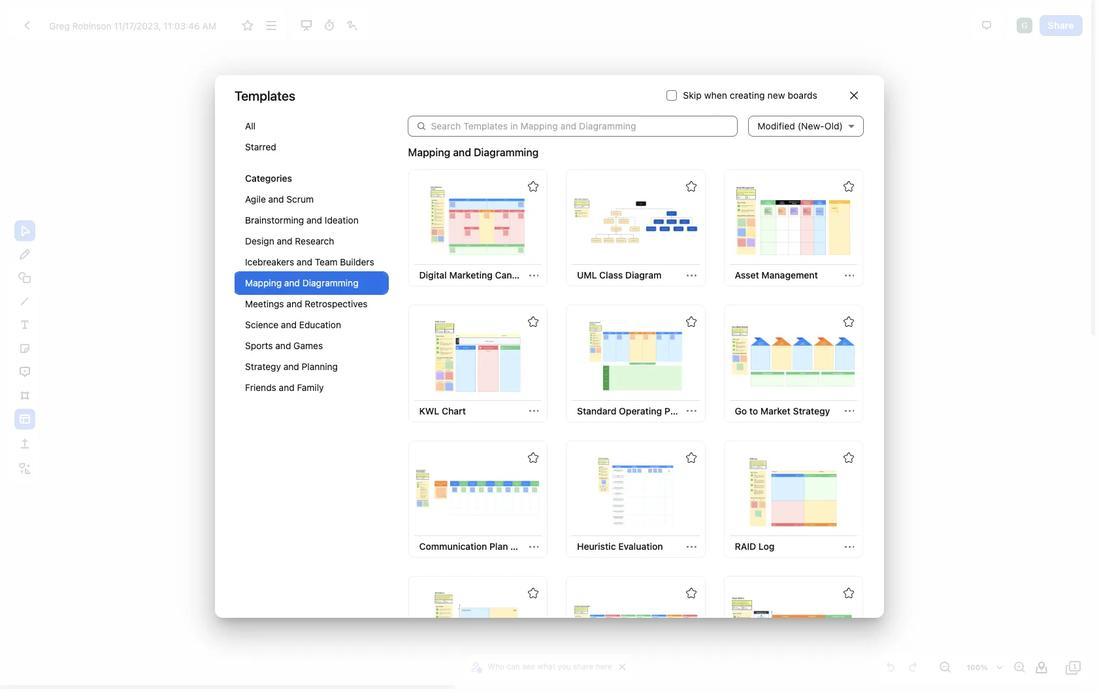 Task type: locate. For each thing, give the bounding box(es) containing it.
present image
[[299, 18, 314, 33]]

diagram
[[626, 270, 662, 281]]

brainstorming
[[245, 214, 304, 226]]

and inside status
[[453, 146, 471, 158]]

strategy
[[245, 361, 281, 372], [793, 405, 831, 416]]

kwl chart
[[419, 405, 466, 416]]

raid log
[[735, 541, 775, 552]]

team
[[315, 256, 338, 267]]

%
[[981, 663, 989, 671]]

comment panel image
[[979, 18, 995, 33]]

digital marketing canvas
[[419, 270, 527, 281]]

design and research
[[245, 235, 334, 246]]

1 horizontal spatial mapping
[[408, 146, 451, 158]]

see
[[523, 662, 536, 671]]

star this whiteboard image
[[528, 181, 539, 192], [528, 317, 539, 327], [686, 317, 697, 327], [844, 317, 855, 327], [528, 452, 539, 463], [686, 452, 697, 463], [844, 452, 855, 463], [844, 588, 855, 599]]

0 horizontal spatial strategy
[[245, 361, 281, 372]]

procedure
[[665, 405, 710, 416]]

star this whiteboard image inside card for template digital marketing canvas element
[[528, 181, 539, 192]]

star this whiteboard image for communication plan template
[[528, 452, 539, 463]]

sports and games
[[245, 340, 323, 351]]

uml
[[577, 270, 597, 281]]

star this whiteboard image inside card for template spark matrix element
[[844, 588, 855, 599]]

ideation
[[325, 214, 359, 226]]

more options for kwl chart image
[[529, 406, 539, 416]]

when
[[705, 90, 728, 101]]

games
[[294, 340, 323, 351]]

0 horizontal spatial diagramming
[[303, 277, 359, 288]]

more options for raid log image
[[845, 542, 855, 552]]

dashboard image
[[19, 18, 35, 33]]

who can see what you share here
[[488, 662, 612, 671]]

1 vertical spatial diagramming
[[303, 277, 359, 288]]

0 vertical spatial mapping and diagramming
[[408, 146, 539, 158]]

strategy right market
[[793, 405, 831, 416]]

all
[[245, 120, 256, 131]]

mapping and diagramming inside categories element
[[245, 277, 359, 288]]

zoom in image
[[1012, 660, 1028, 675]]

icebreakers
[[245, 256, 294, 267]]

digital marketing canvas button
[[414, 265, 527, 286]]

asset management button
[[730, 265, 824, 286]]

card for template problem statement map element
[[566, 576, 706, 693]]

canvas
[[495, 270, 527, 281]]

plan
[[490, 541, 508, 552]]

science and education
[[245, 319, 341, 330]]

more options for standard operating procedure image
[[687, 406, 697, 416]]

scrum
[[287, 194, 314, 205]]

what
[[538, 662, 556, 671]]

card for template go to market strategy element
[[724, 305, 864, 422]]

asset management
[[735, 270, 818, 281]]

Search Templates in Mapping and Diagramming text field
[[431, 116, 738, 137]]

strategy up friends
[[245, 361, 281, 372]]

thumbnail for asset management image
[[732, 184, 856, 257]]

communication plan template button
[[414, 536, 551, 557]]

modified (new-old) button
[[749, 105, 864, 147]]

star this whiteboard image for heuristic evaluation
[[686, 452, 697, 463]]

thumbnail for spark matrix image
[[732, 591, 856, 664]]

(new-
[[798, 120, 825, 131]]

star this whiteboard image
[[240, 18, 256, 33], [686, 181, 697, 192], [844, 181, 855, 192], [528, 588, 539, 599], [686, 588, 697, 599]]

star this whiteboard image for go to market strategy
[[844, 317, 855, 327]]

skip when creating new boards
[[684, 90, 818, 101]]

and
[[453, 146, 471, 158], [268, 194, 284, 205], [307, 214, 322, 226], [277, 235, 293, 246], [297, 256, 313, 267], [284, 277, 300, 288], [287, 298, 302, 309], [281, 319, 297, 330], [276, 340, 291, 351], [284, 361, 299, 372], [279, 382, 295, 393]]

zoom out image
[[938, 660, 953, 675]]

chart
[[442, 405, 466, 416]]

mapping
[[408, 146, 451, 158], [245, 277, 282, 288]]

agile
[[245, 194, 266, 205]]

class
[[600, 270, 623, 281]]

card for template asset management element
[[724, 169, 864, 287]]

digital
[[419, 270, 447, 281]]

mapping and diagramming
[[408, 146, 539, 158], [245, 277, 359, 288]]

Document name text field
[[39, 15, 236, 36]]

0 horizontal spatial mapping and diagramming
[[245, 277, 359, 288]]

heuristic evaluation
[[577, 541, 663, 552]]

friends and family
[[245, 382, 324, 393]]

retrospectives
[[305, 298, 368, 309]]

card for template kwl chart element
[[408, 305, 548, 422]]

more tools image
[[17, 461, 33, 477]]

star this whiteboard image inside card for template standard operating procedure element
[[686, 317, 697, 327]]

design
[[245, 235, 274, 246]]

go to market strategy button
[[730, 401, 836, 422]]

0 vertical spatial strategy
[[245, 361, 281, 372]]

share button
[[1040, 15, 1083, 36]]

star this whiteboard image inside card for template raid log element
[[844, 452, 855, 463]]

1 horizontal spatial diagramming
[[474, 146, 539, 158]]

star this whiteboard image inside "card for template communication plan template" element
[[528, 452, 539, 463]]

card for template heuristic evaluation element
[[566, 441, 706, 558]]

more options for heuristic evaluation image
[[687, 542, 697, 552]]

1 horizontal spatial strategy
[[793, 405, 831, 416]]

mapping inside categories element
[[245, 277, 282, 288]]

thumbnail for kwl chart image
[[416, 319, 540, 393]]

standard operating procedure button
[[572, 401, 710, 422]]

can
[[507, 662, 520, 671]]

star this whiteboard image inside card for template go to market strategy element
[[844, 317, 855, 327]]

star this whiteboard image inside card for template bcg matrix element
[[528, 588, 539, 599]]

thumbnail for go to market strategy image
[[732, 319, 856, 393]]

0 vertical spatial mapping
[[408, 146, 451, 158]]

star this whiteboard image for digital marketing canvas
[[528, 181, 539, 192]]

mapping and diagramming status
[[408, 144, 539, 160]]

thumbnail for heuristic evaluation image
[[574, 455, 698, 528]]

diagramming inside status
[[474, 146, 539, 158]]

meetings and retrospectives
[[245, 298, 368, 309]]

strategy inside button
[[793, 405, 831, 416]]

0 horizontal spatial mapping
[[245, 277, 282, 288]]

kwl
[[419, 405, 440, 416]]

diagramming
[[474, 146, 539, 158], [303, 277, 359, 288]]

raid log button
[[730, 536, 780, 557]]

card for template uml class diagram element
[[566, 169, 706, 287]]

1 vertical spatial mapping
[[245, 277, 282, 288]]

market
[[761, 405, 791, 416]]

100 %
[[967, 663, 989, 671]]

starred
[[245, 141, 276, 152]]

0 vertical spatial diagramming
[[474, 146, 539, 158]]

card for template spark matrix element
[[724, 576, 864, 693]]

boards
[[788, 90, 818, 101]]

1 vertical spatial strategy
[[793, 405, 831, 416]]

star this whiteboard image inside card for template heuristic evaluation element
[[686, 452, 697, 463]]

templates
[[235, 88, 296, 103]]

communication plan template
[[419, 541, 551, 552]]

1 vertical spatial mapping and diagramming
[[245, 277, 359, 288]]

brainstorming and ideation
[[245, 214, 359, 226]]

thumbnail for communication plan template image
[[416, 455, 540, 528]]



Task type: describe. For each thing, give the bounding box(es) containing it.
card for template communication plan template element
[[408, 441, 551, 558]]

100
[[967, 663, 981, 671]]

thumbnail for bcg matrix image
[[416, 591, 540, 664]]

marketing
[[449, 270, 493, 281]]

family
[[297, 382, 324, 393]]

operating
[[619, 405, 662, 416]]

more options for go to market strategy image
[[845, 406, 855, 416]]

creating
[[730, 90, 765, 101]]

more options for asset management image
[[845, 271, 855, 280]]

modified
[[758, 120, 796, 131]]

pages image
[[1066, 660, 1082, 675]]

upload pdfs and images image
[[17, 436, 33, 452]]

templates image
[[17, 411, 33, 427]]

card for template bcg matrix element
[[408, 576, 548, 693]]

friends
[[245, 382, 276, 393]]

strategy and planning
[[245, 361, 338, 372]]

timer image
[[322, 18, 337, 33]]

card for template raid log element
[[724, 441, 864, 558]]

categories element
[[235, 116, 387, 411]]

more options image
[[263, 18, 279, 33]]

thumbnail for digital marketing canvas image
[[416, 184, 540, 257]]

asset
[[735, 270, 760, 281]]

more options for communication plan template image
[[529, 542, 539, 552]]

strategy inside categories element
[[245, 361, 281, 372]]

diagramming inside categories element
[[303, 277, 359, 288]]

standard operating procedure
[[577, 405, 710, 416]]

thumbnail for problem statement map image
[[574, 591, 698, 664]]

go to market strategy
[[735, 405, 831, 416]]

share
[[1049, 19, 1075, 31]]

share
[[573, 662, 594, 671]]

evaluation
[[619, 541, 663, 552]]

star this whiteboard image inside "card for template problem statement map" element
[[686, 588, 697, 599]]

old)
[[825, 120, 843, 131]]

kwl chart button
[[414, 401, 471, 422]]

more options for uml class diagram image
[[687, 271, 697, 280]]

heuristic evaluation button
[[572, 536, 669, 557]]

who can see what you share here button
[[470, 657, 616, 677]]

agile and scrum
[[245, 194, 314, 205]]

to
[[750, 405, 759, 416]]

go
[[735, 405, 747, 416]]

uml class diagram button
[[572, 265, 667, 286]]

here
[[596, 662, 612, 671]]

science
[[245, 319, 279, 330]]

thumbnail for standard operating procedure image
[[574, 319, 698, 393]]

laser image
[[345, 18, 360, 33]]

star this whiteboard image for standard operating procedure
[[686, 317, 697, 327]]

star this whiteboard image for raid log
[[844, 452, 855, 463]]

raid
[[735, 541, 757, 552]]

thumbnail for uml class diagram image
[[574, 184, 698, 257]]

planning
[[302, 361, 338, 372]]

1 horizontal spatial mapping and diagramming
[[408, 146, 539, 158]]

skip
[[684, 90, 702, 101]]

meetings
[[245, 298, 284, 309]]

more options for digital marketing canvas image
[[529, 271, 539, 280]]

star this whiteboard image for kwl chart
[[528, 317, 539, 327]]

card for template digital marketing canvas element
[[408, 169, 548, 287]]

builders
[[340, 256, 374, 267]]

categories
[[245, 173, 292, 184]]

communication
[[419, 541, 487, 552]]

new
[[768, 90, 786, 101]]

uml class diagram
[[577, 270, 662, 281]]

research
[[295, 235, 334, 246]]

mapping inside status
[[408, 146, 451, 158]]

mapping and diagramming element
[[407, 168, 865, 693]]

icebreakers and team builders
[[245, 256, 374, 267]]

template
[[511, 541, 551, 552]]

sports
[[245, 340, 273, 351]]

who
[[488, 662, 505, 671]]

education
[[299, 319, 341, 330]]

you
[[558, 662, 571, 671]]

card for template standard operating procedure element
[[566, 305, 710, 422]]

standard
[[577, 405, 617, 416]]

modified (new-old)
[[758, 120, 843, 131]]

thumbnail for raid log image
[[732, 455, 856, 528]]

log
[[759, 541, 775, 552]]

management
[[762, 270, 818, 281]]

heuristic
[[577, 541, 616, 552]]



Task type: vqa. For each thing, say whether or not it's contained in the screenshot.
first 'Personal' from the bottom of the the Personal Menu menu
no



